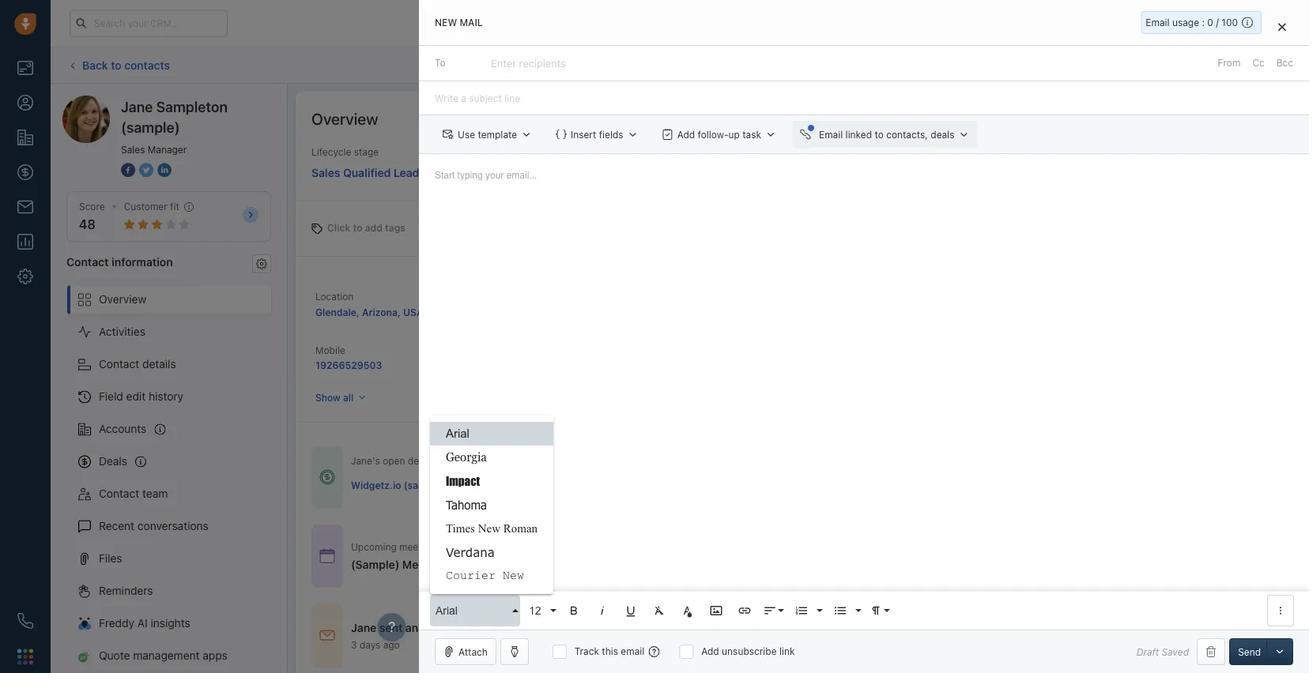 Task type: describe. For each thing, give the bounding box(es) containing it.
jane sent an email 3 days ago
[[351, 621, 450, 651]]

1 nov, from the left
[[487, 541, 507, 552]]

track
[[575, 646, 599, 657]]

insights
[[151, 617, 190, 630]]

0 horizontal spatial deals
[[408, 456, 432, 467]]

team
[[142, 487, 168, 500]]

2 2023 from the left
[[658, 541, 681, 552]]

phone image
[[17, 613, 33, 629]]

1 2023 from the left
[[509, 541, 533, 552]]

48
[[79, 217, 96, 232]]

history
[[149, 390, 184, 403]]

insert link (⌘k) image
[[738, 604, 752, 618]]

lifecycle stage
[[311, 147, 379, 158]]

upcoming meeting on mon 13 nov, 2023 from 23:30 to wed 15 nov, 2023 at 00:00 (sample) meeting - final discussion about the deal
[[351, 541, 722, 572]]

courier
[[446, 570, 496, 583]]

italic (⌘i) image
[[595, 604, 609, 618]]

customer fit
[[124, 201, 179, 212]]

19266529503
[[315, 360, 382, 371]]

email usage : 0 / 100
[[1146, 17, 1238, 28]]

new inside 'link'
[[532, 169, 552, 180]]

deals
[[99, 455, 127, 468]]

glendale,
[[315, 307, 360, 318]]

recent
[[99, 520, 134, 533]]

deals inside button
[[931, 129, 954, 140]]

files
[[99, 552, 122, 565]]

Enter recipients text field
[[491, 51, 569, 76]]

freshworks switcher image
[[17, 649, 33, 665]]

impact
[[446, 474, 480, 489]]

courier new
[[446, 570, 524, 583]]

back
[[82, 58, 108, 71]]

email image
[[1153, 17, 1164, 30]]

quote management apps
[[99, 650, 228, 663]]

task
[[742, 129, 761, 140]]

tahoma
[[446, 498, 487, 512]]

jane for jane sampleton (sample)
[[121, 98, 153, 115]]

(sample) inside row
[[404, 479, 445, 490]]

contact for contact information
[[66, 255, 109, 268]]

15
[[622, 541, 633, 552]]

cell inside widgetz.io (sample) row
[[513, 469, 675, 501]]

add deal button
[[1159, 52, 1230, 79]]

email inside jane sent an email 3 days ago
[[421, 621, 450, 635]]

cc
[[1253, 57, 1265, 68]]

show
[[315, 392, 340, 403]]

location
[[315, 291, 354, 302]]

add follow-up task
[[677, 129, 761, 140]]

close image
[[1278, 22, 1286, 31]]

mail
[[460, 17, 483, 28]]

use template button
[[435, 121, 540, 148]]

(sample) inside "jane sampleton (sample)"
[[121, 119, 180, 136]]

information
[[112, 255, 173, 268]]

send button
[[1229, 639, 1270, 666]]

link
[[779, 646, 795, 657]]

contact team
[[99, 487, 168, 500]]

email linked to contacts, deals
[[819, 129, 954, 140]]

overview
[[1237, 113, 1277, 124]]

contact details
[[99, 358, 176, 371]]

roman
[[503, 522, 538, 535]]

saved
[[1162, 647, 1189, 658]]

bcc
[[1277, 57, 1293, 68]]

sent
[[379, 621, 403, 635]]

to inside button
[[875, 129, 884, 140]]

use
[[458, 129, 475, 140]]

up
[[728, 129, 740, 140]]

new link
[[470, 165, 606, 184]]

verdana link
[[430, 541, 553, 564]]

score 48
[[79, 201, 105, 232]]

meeting
[[402, 558, 446, 572]]

the
[[575, 558, 593, 572]]

48 button
[[79, 217, 96, 232]]

widgetz.io (sample) row
[[351, 469, 997, 501]]

back to contacts link
[[66, 53, 171, 78]]

email linked to contacts, deals button
[[792, 121, 977, 148]]

conversations
[[137, 520, 209, 533]]

meeting
[[399, 541, 436, 552]]

add for add unsubscribe link
[[701, 646, 719, 657]]

arial button
[[430, 595, 520, 627]]

align image
[[763, 604, 777, 618]]

add deal
[[1183, 60, 1222, 71]]

sales manager
[[121, 144, 187, 155]]

back to contacts
[[82, 58, 170, 71]]

stage
[[354, 147, 379, 158]]

jane's
[[351, 456, 380, 467]]

georgia
[[446, 451, 487, 464]]

unordered list image
[[833, 604, 847, 618]]

phone element
[[9, 606, 41, 637]]

track this email
[[575, 646, 645, 657]]

0 horizontal spatial overview
[[99, 293, 146, 306]]

contact for contact team
[[99, 487, 139, 500]]

to inside "link"
[[111, 58, 121, 71]]

add for add follow-up task
[[677, 129, 695, 140]]

to left add
[[353, 223, 362, 234]]

ago
[[383, 640, 400, 651]]

recent conversations
[[99, 520, 209, 533]]

activities
[[99, 325, 145, 338]]

linked
[[845, 129, 872, 140]]

at
[[684, 541, 692, 552]]

arial inside popup button
[[436, 605, 458, 617]]

mng settings image
[[256, 258, 267, 269]]



Task type: vqa. For each thing, say whether or not it's contained in the screenshot.
Quote in the left of the page
yes



Task type: locate. For each thing, give the bounding box(es) containing it.
nov, right 15
[[635, 541, 655, 552]]

contacts,
[[886, 129, 928, 140]]

ai
[[137, 617, 148, 630]]

mobile 19266529503
[[315, 345, 382, 371]]

dialog containing impact
[[419, 0, 1309, 674]]

overview up "lifecycle stage"
[[311, 109, 378, 128]]

add left follow-
[[677, 129, 695, 140]]

1 horizontal spatial add
[[701, 646, 719, 657]]

0 horizontal spatial deal
[[596, 558, 618, 572]]

2 vertical spatial contact
[[99, 487, 139, 500]]

sales for sales manager
[[121, 144, 145, 155]]

jane for jane sent an email 3 days ago
[[351, 621, 377, 635]]

email left usage
[[1146, 17, 1170, 28]]

0 horizontal spatial sales
[[121, 144, 145, 155]]

add unsubscribe link
[[701, 646, 795, 657]]

sales down lifecycle
[[311, 166, 340, 179]]

1 vertical spatial jane
[[351, 621, 377, 635]]

container_wx8msf4aqz5i3rn1 image left upcoming at the left bottom of the page
[[319, 548, 335, 564]]

:
[[1202, 17, 1205, 28]]

attach
[[458, 647, 488, 658]]

nov, right 13 at bottom
[[487, 541, 507, 552]]

1 horizontal spatial (sample)
[[404, 479, 445, 490]]

template
[[478, 129, 517, 140]]

ordered list image
[[794, 604, 809, 618]]

add inside add deal button
[[1183, 60, 1201, 71]]

jane inside "jane sampleton (sample)"
[[121, 98, 153, 115]]

verdana
[[446, 546, 495, 560]]

bold (⌘b) image
[[567, 604, 581, 618]]

2 container_wx8msf4aqz5i3rn1 image from the top
[[319, 628, 335, 644]]

times
[[446, 522, 475, 535]]

00:00
[[695, 541, 722, 552]]

field
[[99, 390, 123, 403]]

1 horizontal spatial nov,
[[635, 541, 655, 552]]

0 horizontal spatial 2023
[[509, 541, 533, 552]]

arizona,
[[362, 307, 401, 318]]

2023 left the "at"
[[658, 541, 681, 552]]

deals right contacts,
[[931, 129, 954, 140]]

twitter circled image
[[139, 161, 153, 178]]

all
[[343, 392, 354, 403]]

0 horizontal spatial nov,
[[487, 541, 507, 552]]

1 vertical spatial (sample)
[[404, 479, 445, 490]]

add left from in the top of the page
[[1183, 60, 1201, 71]]

add for add deal
[[1183, 60, 1201, 71]]

12 button
[[523, 595, 558, 627]]

send
[[1238, 647, 1261, 658]]

jane's open deals
[[351, 456, 432, 467]]

details
[[142, 358, 176, 371]]

0 vertical spatial email
[[1146, 17, 1170, 28]]

contact for contact details
[[99, 358, 139, 371]]

0 horizontal spatial add
[[677, 129, 695, 140]]

Write a subject line text field
[[419, 82, 1309, 115]]

dialog
[[419, 0, 1309, 674]]

19266529503 link
[[315, 360, 382, 371]]

score
[[79, 201, 105, 212]]

from
[[536, 541, 556, 552]]

100
[[1222, 17, 1238, 28]]

1 horizontal spatial deal
[[1203, 60, 1222, 71]]

sales qualified lead link
[[311, 159, 433, 181]]

sales
[[121, 144, 145, 155], [311, 166, 340, 179]]

add
[[1183, 60, 1201, 71], [677, 129, 695, 140], [701, 646, 719, 657]]

application containing impact
[[419, 154, 1309, 630]]

upcoming
[[351, 541, 397, 552]]

sampleton
[[156, 98, 228, 115]]

about
[[542, 558, 573, 572]]

contact up recent
[[99, 487, 139, 500]]

(sample) down open
[[404, 479, 445, 490]]

email for email linked to contacts, deals
[[819, 129, 843, 140]]

to
[[435, 57, 445, 68]]

usage
[[1172, 17, 1199, 28]]

/
[[1216, 17, 1219, 28]]

jane down contacts
[[121, 98, 153, 115]]

to left wed
[[588, 541, 597, 552]]

insert
[[571, 129, 596, 140]]

1 vertical spatial sales
[[311, 166, 340, 179]]

new mail
[[435, 17, 483, 28]]

0 vertical spatial jane
[[121, 98, 153, 115]]

jane inside jane sent an email 3 days ago
[[351, 621, 377, 635]]

0 vertical spatial email
[[421, 621, 450, 635]]

new
[[435, 17, 457, 28], [532, 169, 552, 180], [478, 522, 500, 535], [503, 570, 524, 583]]

widgetz.io (sample) link
[[351, 478, 445, 492]]

jane sampleton (sample)
[[121, 98, 228, 136]]

container_wx8msf4aqz5i3rn1 image left 3
[[319, 628, 335, 644]]

email right this
[[621, 646, 645, 657]]

0 vertical spatial contact
[[66, 255, 109, 268]]

1 horizontal spatial jane
[[351, 621, 377, 635]]

contact down 48
[[66, 255, 109, 268]]

email
[[421, 621, 450, 635], [621, 646, 645, 657]]

underline (⌘u) image
[[624, 604, 638, 618]]

field edit history
[[99, 390, 184, 403]]

to right linked at the right
[[875, 129, 884, 140]]

times new roman
[[446, 522, 538, 535]]

0 vertical spatial deals
[[931, 129, 954, 140]]

wed
[[600, 541, 620, 552]]

1 horizontal spatial email
[[1146, 17, 1170, 28]]

deal inside upcoming meeting on mon 13 nov, 2023 from 23:30 to wed 15 nov, 2023 at 00:00 (sample) meeting - final discussion about the deal
[[596, 558, 618, 572]]

email left linked at the right
[[819, 129, 843, 140]]

2 horizontal spatial add
[[1183, 60, 1201, 71]]

0 horizontal spatial email
[[819, 129, 843, 140]]

mobile
[[315, 345, 345, 356]]

tahoma link
[[430, 493, 553, 517]]

draft saved
[[1137, 647, 1189, 658]]

lead
[[394, 166, 419, 179]]

tags
[[385, 223, 406, 234]]

email right an
[[421, 621, 450, 635]]

0 horizontal spatial email
[[421, 621, 450, 635]]

customize
[[1187, 113, 1234, 124]]

apps
[[203, 650, 228, 663]]

container_wx8msf4aqz5i3rn1 image for 3 days ago
[[319, 628, 335, 644]]

(sample) up sales manager
[[121, 119, 180, 136]]

2 vertical spatial add
[[701, 646, 719, 657]]

facebook circled image
[[121, 161, 135, 178]]

nov,
[[487, 541, 507, 552], [635, 541, 655, 552]]

fit
[[170, 201, 179, 212]]

0 vertical spatial (sample)
[[121, 119, 180, 136]]

email for email usage : 0 / 100
[[1146, 17, 1170, 28]]

mon
[[452, 541, 471, 552]]

paragraph format image
[[869, 604, 883, 618]]

1 vertical spatial add
[[677, 129, 695, 140]]

freddy
[[99, 617, 134, 630]]

1 vertical spatial deal
[[596, 558, 618, 572]]

3
[[351, 640, 357, 651]]

1 vertical spatial email
[[621, 646, 645, 657]]

contact down activities
[[99, 358, 139, 371]]

insert image (⌘p) image
[[709, 604, 723, 618]]

to right back
[[111, 58, 121, 71]]

0 vertical spatial sales
[[121, 144, 145, 155]]

jane up days in the left of the page
[[351, 621, 377, 635]]

overview up activities
[[99, 293, 146, 306]]

email inside button
[[819, 129, 843, 140]]

1 vertical spatial arial
[[436, 605, 458, 617]]

add left unsubscribe
[[701, 646, 719, 657]]

1 vertical spatial email
[[819, 129, 843, 140]]

1 vertical spatial deals
[[408, 456, 432, 467]]

0 vertical spatial overview
[[311, 109, 378, 128]]

contacts
[[124, 58, 170, 71]]

0 vertical spatial arial
[[446, 427, 470, 440]]

2023 down roman in the left of the page
[[509, 541, 533, 552]]

location glendale, arizona, usa
[[315, 291, 423, 318]]

container_wx8msf4aqz5i3rn1 image
[[319, 470, 335, 486]]

to inside upcoming meeting on mon 13 nov, 2023 from 23:30 to wed 15 nov, 2023 at 00:00 (sample) meeting - final discussion about the deal
[[588, 541, 597, 552]]

open
[[383, 456, 405, 467]]

text color image
[[681, 604, 695, 618]]

clear formatting image
[[652, 604, 666, 618]]

accounts
[[99, 423, 147, 436]]

email
[[1146, 17, 1170, 28], [819, 129, 843, 140]]

1 horizontal spatial sales
[[311, 166, 340, 179]]

customer
[[124, 201, 167, 212]]

Search your CRM... text field
[[70, 10, 228, 37]]

1 horizontal spatial deals
[[931, 129, 954, 140]]

1 horizontal spatial email
[[621, 646, 645, 657]]

container_wx8msf4aqz5i3rn1 image
[[319, 548, 335, 564], [319, 628, 335, 644]]

arial link
[[430, 422, 553, 446]]

deal down wed
[[596, 558, 618, 572]]

insert fields button
[[548, 121, 646, 148]]

arial down courier
[[436, 605, 458, 617]]

deals right open
[[408, 456, 432, 467]]

1 container_wx8msf4aqz5i3rn1 image from the top
[[319, 548, 335, 564]]

sales for sales qualified lead
[[311, 166, 340, 179]]

contact
[[66, 255, 109, 268], [99, 358, 139, 371], [99, 487, 139, 500]]

1 vertical spatial container_wx8msf4aqz5i3rn1 image
[[319, 628, 335, 644]]

management
[[133, 650, 200, 663]]

1 horizontal spatial overview
[[311, 109, 378, 128]]

application
[[419, 154, 1309, 630]]

(sample)
[[351, 558, 400, 572]]

sales qualified lead
[[311, 166, 419, 179]]

2 nov, from the left
[[635, 541, 655, 552]]

add
[[365, 223, 383, 234]]

0 horizontal spatial jane
[[121, 98, 153, 115]]

cell
[[513, 469, 675, 501]]

manager
[[148, 144, 187, 155]]

edit
[[126, 390, 146, 403]]

arial up 'georgia'
[[446, 427, 470, 440]]

fields
[[599, 129, 623, 140]]

0 vertical spatial container_wx8msf4aqz5i3rn1 image
[[319, 548, 335, 564]]

times new roman link
[[430, 517, 553, 541]]

use template
[[458, 129, 517, 140]]

0
[[1207, 17, 1213, 28]]

lifecycle
[[311, 147, 351, 158]]

sales up facebook circled icon
[[121, 144, 145, 155]]

linkedin circled image
[[157, 161, 172, 178]]

this
[[602, 646, 618, 657]]

container_wx8msf4aqz5i3rn1 image for (sample) meeting - final discussion about the deal
[[319, 548, 335, 564]]

deal inside button
[[1203, 60, 1222, 71]]

0 horizontal spatial (sample)
[[121, 119, 180, 136]]

days
[[360, 640, 380, 651]]

1 vertical spatial contact
[[99, 358, 139, 371]]

deal down 0
[[1203, 60, 1222, 71]]

0 vertical spatial deal
[[1203, 60, 1222, 71]]

0 vertical spatial add
[[1183, 60, 1201, 71]]

1 horizontal spatial 2023
[[658, 541, 681, 552]]

glendale, arizona, usa link
[[315, 307, 423, 318]]

customize overview button
[[1163, 108, 1285, 130]]

1 vertical spatial overview
[[99, 293, 146, 306]]



